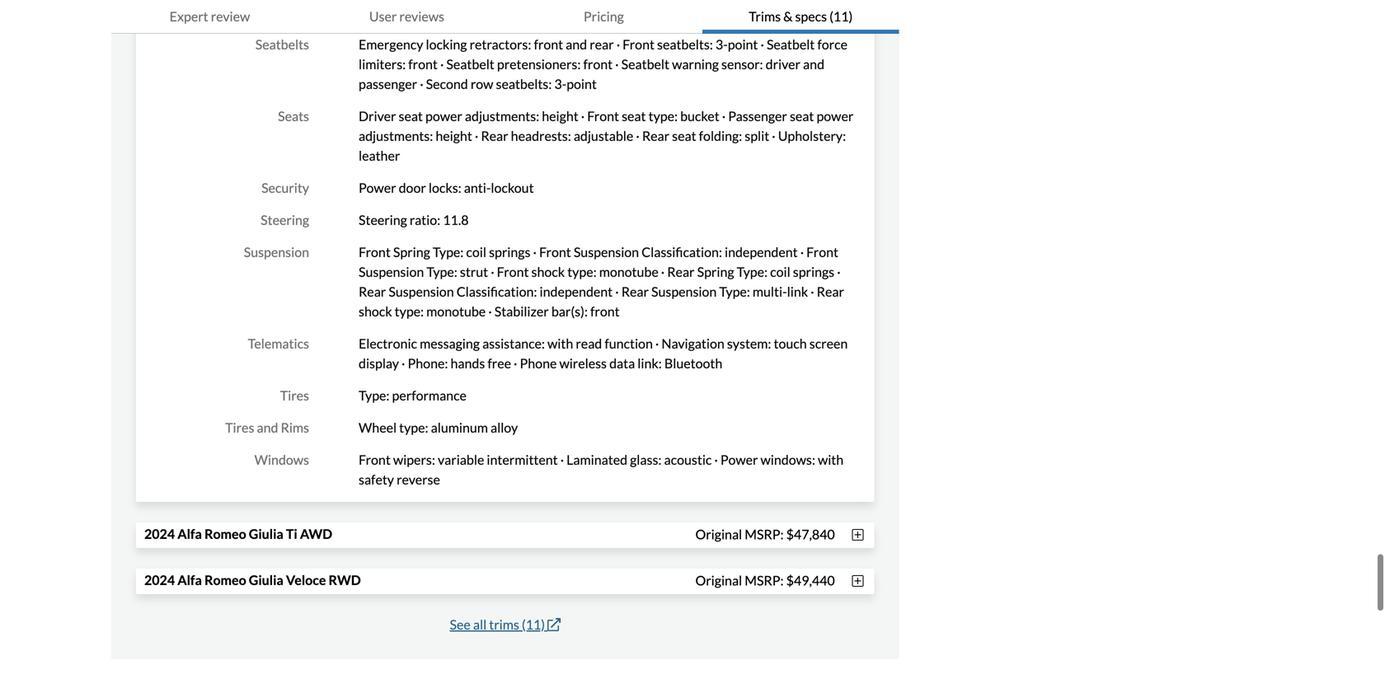 Task type: locate. For each thing, give the bounding box(es) containing it.
and down force
[[803, 56, 824, 72]]

· right adjustable at the top of page
[[636, 128, 640, 144]]

1 horizontal spatial (11)
[[830, 8, 853, 24]]

1 vertical spatial monotube
[[426, 303, 486, 320]]

2 steering from the left
[[359, 212, 407, 228]]

1 vertical spatial 2024
[[144, 572, 175, 588]]

2 horizontal spatial and
[[803, 56, 824, 72]]

1 vertical spatial shock
[[359, 303, 392, 320]]

· right the link
[[811, 284, 814, 300]]

wheel
[[359, 420, 397, 436]]

0 horizontal spatial with
[[547, 336, 573, 352]]

power inside front wipers: variable intermittent · laminated glass: acoustic · power windows: with safety reverse
[[721, 452, 758, 468]]

steering left ratio:
[[359, 212, 407, 228]]

1 vertical spatial point
[[567, 76, 597, 92]]

romeo up 2024 alfa romeo giulia veloce rwd
[[204, 526, 246, 542]]

· up the folding:
[[722, 108, 726, 124]]

msrp:
[[745, 526, 784, 542], [745, 572, 784, 588]]

monotube
[[599, 264, 659, 280], [426, 303, 486, 320]]

safety
[[359, 472, 394, 488]]

adjustments: up leather
[[359, 128, 433, 144]]

1 horizontal spatial independent
[[725, 244, 798, 260]]

veloce
[[286, 572, 326, 588]]

1 msrp: from the top
[[745, 526, 784, 542]]

shock up 'bar(s):'
[[531, 264, 565, 280]]

1 horizontal spatial power
[[721, 452, 758, 468]]

pretensioners:
[[497, 56, 581, 72]]

1 horizontal spatial adjustments:
[[465, 108, 539, 124]]

and left rims
[[257, 420, 278, 436]]

1 vertical spatial tires
[[225, 420, 254, 436]]

expert review tab
[[111, 0, 308, 34]]

0 horizontal spatial coil
[[466, 244, 486, 260]]

msrp: up original msrp: $49,440 on the right of page
[[745, 526, 784, 542]]

height up headrests:
[[542, 108, 579, 124]]

seatbelts: up warning
[[657, 36, 713, 52]]

0 horizontal spatial seatbelt
[[446, 56, 494, 72]]

telematics
[[248, 336, 309, 352]]

point up sensor:
[[728, 36, 758, 52]]

front up the safety
[[359, 452, 391, 468]]

0 horizontal spatial independent
[[540, 284, 613, 300]]

giulia for ti
[[249, 526, 283, 542]]

0 vertical spatial monotube
[[599, 264, 659, 280]]

1 alfa from the top
[[177, 526, 202, 542]]

shock
[[531, 264, 565, 280], [359, 303, 392, 320]]

1 vertical spatial msrp:
[[745, 572, 784, 588]]

romeo down the "2024 alfa romeo giulia ti awd"
[[204, 572, 246, 588]]

front right rear at the left
[[623, 36, 655, 52]]

1 horizontal spatial power
[[817, 108, 854, 124]]

0 vertical spatial tires
[[280, 388, 309, 404]]

steering
[[261, 212, 309, 228], [359, 212, 407, 228]]

monotube up function
[[599, 264, 659, 280]]

coil up multi-
[[770, 264, 790, 280]]

warning
[[672, 56, 719, 72]]

romeo
[[204, 526, 246, 542], [204, 572, 246, 588]]

user reviews tab
[[308, 0, 505, 34]]

1 horizontal spatial and
[[566, 36, 587, 52]]

ti
[[286, 526, 297, 542]]

0 horizontal spatial power
[[425, 108, 462, 124]]

power up upholstery:
[[817, 108, 854, 124]]

springs up stabilizer
[[489, 244, 530, 260]]

security
[[261, 180, 309, 196]]

spring down "steering ratio: 11.8"
[[393, 244, 430, 260]]

original up original msrp: $49,440 on the right of page
[[695, 526, 742, 542]]

and left rear at the left
[[566, 36, 587, 52]]

0 vertical spatial romeo
[[204, 526, 246, 542]]

with inside front wipers: variable intermittent · laminated glass: acoustic · power windows: with safety reverse
[[818, 452, 844, 468]]

2 2024 from the top
[[144, 572, 175, 588]]

1 horizontal spatial spring
[[697, 264, 734, 280]]

classification:
[[642, 244, 722, 260], [457, 284, 537, 300]]

0 horizontal spatial (11)
[[522, 617, 545, 633]]

0 vertical spatial (11)
[[830, 8, 853, 24]]

3- down pretensioners:
[[554, 76, 567, 92]]

1 vertical spatial romeo
[[204, 572, 246, 588]]

0 horizontal spatial point
[[567, 76, 597, 92]]

glass:
[[630, 452, 662, 468]]

1 vertical spatial power
[[721, 452, 758, 468]]

0 vertical spatial msrp:
[[745, 526, 784, 542]]

0 vertical spatial giulia
[[249, 526, 283, 542]]

force
[[817, 36, 848, 52]]

driver
[[359, 108, 396, 124]]

0 vertical spatial with
[[547, 336, 573, 352]]

springs up the link
[[793, 264, 834, 280]]

seatbelt up row
[[446, 56, 494, 72]]

1 vertical spatial giulia
[[249, 572, 283, 588]]

stabilizer
[[494, 303, 549, 320]]

expert review
[[170, 8, 250, 24]]

3-
[[716, 36, 728, 52], [554, 76, 567, 92]]

msrp: down original msrp: $47,840
[[745, 572, 784, 588]]

height down second
[[436, 128, 472, 144]]

expert
[[170, 8, 208, 24]]

passenger
[[728, 108, 787, 124]]

1 vertical spatial alfa
[[177, 572, 202, 588]]

type: up multi-
[[737, 264, 768, 280]]

2 giulia from the top
[[249, 572, 283, 588]]

independent up 'bar(s):'
[[540, 284, 613, 300]]

1 horizontal spatial tires
[[280, 388, 309, 404]]

front up adjustable at the top of page
[[587, 108, 619, 124]]

tires for tires and rims
[[225, 420, 254, 436]]

front up the link
[[806, 244, 838, 260]]

1 horizontal spatial coil
[[770, 264, 790, 280]]

seat up upholstery:
[[790, 108, 814, 124]]

external link image
[[548, 618, 561, 632]]

power down leather
[[359, 180, 396, 196]]

0 horizontal spatial steering
[[261, 212, 309, 228]]

spring
[[393, 244, 430, 260], [697, 264, 734, 280]]

wireless
[[559, 355, 607, 371]]

front down locking
[[408, 56, 438, 72]]

0 vertical spatial power
[[359, 180, 396, 196]]

1 giulia from the top
[[249, 526, 283, 542]]

type: left the bucket
[[649, 108, 678, 124]]

(11) left external link icon
[[522, 617, 545, 633]]

1 vertical spatial classification:
[[457, 284, 537, 300]]

2 romeo from the top
[[204, 572, 246, 588]]

2 power from the left
[[817, 108, 854, 124]]

1 horizontal spatial with
[[818, 452, 844, 468]]

0 vertical spatial independent
[[725, 244, 798, 260]]

· left laminated at the bottom of the page
[[560, 452, 564, 468]]

alfa down the "2024 alfa romeo giulia ti awd"
[[177, 572, 202, 588]]

link
[[787, 284, 808, 300]]

independent
[[725, 244, 798, 260], [540, 284, 613, 300]]

suspension down "steering ratio: 11.8"
[[359, 264, 424, 280]]

0 vertical spatial original
[[695, 526, 742, 542]]

independent up multi-
[[725, 244, 798, 260]]

shock up electronic
[[359, 303, 392, 320]]

aluminum
[[431, 420, 488, 436]]

power
[[359, 180, 396, 196], [721, 452, 758, 468]]

2 alfa from the top
[[177, 572, 202, 588]]

1 vertical spatial independent
[[540, 284, 613, 300]]

2 vertical spatial and
[[257, 420, 278, 436]]

tires for tires
[[280, 388, 309, 404]]

2024 for 2024 alfa romeo giulia veloce rwd
[[144, 572, 175, 588]]

tires up rims
[[280, 388, 309, 404]]

wipers:
[[393, 452, 435, 468]]

rear left headrests:
[[481, 128, 508, 144]]

0 vertical spatial coil
[[466, 244, 486, 260]]

point down rear at the left
[[567, 76, 597, 92]]

1 2024 from the top
[[144, 526, 175, 542]]

and
[[566, 36, 587, 52], [803, 56, 824, 72], [257, 420, 278, 436]]

adjustable
[[574, 128, 633, 144]]

0 horizontal spatial height
[[436, 128, 472, 144]]

1 horizontal spatial classification:
[[642, 244, 722, 260]]

0 vertical spatial 2024
[[144, 526, 175, 542]]

tab list containing expert review
[[111, 0, 899, 34]]

coil up strut on the left top
[[466, 244, 486, 260]]

alfa for 2024 alfa romeo giulia ti awd
[[177, 526, 202, 542]]

trims
[[749, 8, 781, 24]]

(11) inside tab
[[830, 8, 853, 24]]

1 horizontal spatial point
[[728, 36, 758, 52]]

tires left rims
[[225, 420, 254, 436]]

0 horizontal spatial 3-
[[554, 76, 567, 92]]

·
[[616, 36, 620, 52], [761, 36, 764, 52], [440, 56, 444, 72], [615, 56, 619, 72], [420, 76, 423, 92], [581, 108, 585, 124], [722, 108, 726, 124], [475, 128, 478, 144], [636, 128, 640, 144], [772, 128, 776, 144], [533, 244, 537, 260], [800, 244, 804, 260], [491, 264, 494, 280], [661, 264, 665, 280], [837, 264, 841, 280], [615, 284, 619, 300], [811, 284, 814, 300], [488, 303, 492, 320], [655, 336, 659, 352], [402, 355, 405, 371], [514, 355, 517, 371], [560, 452, 564, 468], [714, 452, 718, 468]]

1 horizontal spatial height
[[542, 108, 579, 124]]

1 vertical spatial original
[[695, 572, 742, 588]]

1 vertical spatial adjustments:
[[359, 128, 433, 144]]

1 vertical spatial with
[[818, 452, 844, 468]]

intermittent
[[487, 452, 558, 468]]

0 horizontal spatial spring
[[393, 244, 430, 260]]

limiters:
[[359, 56, 406, 72]]

tires
[[280, 388, 309, 404], [225, 420, 254, 436]]

0 horizontal spatial shock
[[359, 303, 392, 320]]

1 romeo from the top
[[204, 526, 246, 542]]

original
[[695, 526, 742, 542], [695, 572, 742, 588]]

3- up sensor:
[[716, 36, 728, 52]]

seatbelts: down pretensioners:
[[496, 76, 552, 92]]

1 horizontal spatial monotube
[[599, 264, 659, 280]]

· right rear at the left
[[616, 36, 620, 52]]

springs
[[489, 244, 530, 260], [793, 264, 834, 280]]

0 vertical spatial alfa
[[177, 526, 202, 542]]

1 horizontal spatial seatbelts:
[[657, 36, 713, 52]]

type:
[[433, 244, 464, 260], [427, 264, 457, 280], [737, 264, 768, 280], [719, 284, 750, 300], [359, 388, 390, 404]]

seatbelt up driver at the top right
[[767, 36, 815, 52]]

multi-
[[753, 284, 787, 300]]

type:
[[649, 108, 678, 124], [567, 264, 597, 280], [395, 303, 424, 320], [399, 420, 428, 436]]

&
[[783, 8, 793, 24]]

seatbelts
[[255, 36, 309, 52]]

0 vertical spatial springs
[[489, 244, 530, 260]]

suspension up 'bar(s):'
[[574, 244, 639, 260]]

2024
[[144, 526, 175, 542], [144, 572, 175, 588]]

1 horizontal spatial steering
[[359, 212, 407, 228]]

adjustments:
[[465, 108, 539, 124], [359, 128, 433, 144]]

1 vertical spatial springs
[[793, 264, 834, 280]]

0 vertical spatial adjustments:
[[465, 108, 539, 124]]

retractors:
[[470, 36, 531, 52]]

· up function
[[615, 284, 619, 300]]

1 vertical spatial height
[[436, 128, 472, 144]]

msrp: for $49,440
[[745, 572, 784, 588]]

headrests:
[[511, 128, 571, 144]]

0 horizontal spatial adjustments:
[[359, 128, 433, 144]]

spring up navigation
[[697, 264, 734, 280]]

· left stabilizer
[[488, 303, 492, 320]]

windows:
[[761, 452, 815, 468]]

1 vertical spatial coil
[[770, 264, 790, 280]]

0 horizontal spatial monotube
[[426, 303, 486, 320]]

type: up strut on the left top
[[433, 244, 464, 260]]

romeo for ti
[[204, 526, 246, 542]]

2 original from the top
[[695, 572, 742, 588]]

· up anti- at left
[[475, 128, 478, 144]]

pricing tab
[[505, 0, 702, 34]]

· up link:
[[655, 336, 659, 352]]

1 power from the left
[[425, 108, 462, 124]]

seatbelt left warning
[[621, 56, 669, 72]]

suspension up messaging
[[389, 284, 454, 300]]

0 vertical spatial 3-
[[716, 36, 728, 52]]

steering down 'security'
[[261, 212, 309, 228]]

· up navigation
[[661, 264, 665, 280]]

adjustments: down row
[[465, 108, 539, 124]]

suspension
[[244, 244, 309, 260], [574, 244, 639, 260], [359, 264, 424, 280], [389, 284, 454, 300], [651, 284, 717, 300]]

reverse
[[397, 472, 440, 488]]

front
[[534, 36, 563, 52], [408, 56, 438, 72], [583, 56, 613, 72], [590, 303, 620, 320]]

1 original from the top
[[695, 526, 742, 542]]

1 vertical spatial (11)
[[522, 617, 545, 633]]

1 steering from the left
[[261, 212, 309, 228]]

giulia
[[249, 526, 283, 542], [249, 572, 283, 588]]

alfa up 2024 alfa romeo giulia veloce rwd
[[177, 526, 202, 542]]

plus square image
[[850, 529, 866, 542]]

· right free
[[514, 355, 517, 371]]

tires and rims
[[225, 420, 309, 436]]

rwd
[[329, 572, 361, 588]]

0 vertical spatial seatbelts:
[[657, 36, 713, 52]]

seatbelts:
[[657, 36, 713, 52], [496, 76, 552, 92]]

0 vertical spatial shock
[[531, 264, 565, 280]]

monotube up messaging
[[426, 303, 486, 320]]

· down locking
[[440, 56, 444, 72]]

power down second
[[425, 108, 462, 124]]

passenger
[[359, 76, 417, 92]]

· left second
[[420, 76, 423, 92]]

see all trims (11)
[[450, 617, 545, 633]]

front right 'bar(s):'
[[590, 303, 620, 320]]

tab list
[[111, 0, 899, 34]]

0 vertical spatial classification:
[[642, 244, 722, 260]]

with right windows:
[[818, 452, 844, 468]]

1 vertical spatial seatbelts:
[[496, 76, 552, 92]]

0 horizontal spatial tires
[[225, 420, 254, 436]]

2 msrp: from the top
[[745, 572, 784, 588]]

(11) up force
[[830, 8, 853, 24]]

type: left strut on the left top
[[427, 264, 457, 280]]



Task type: describe. For each thing, give the bounding box(es) containing it.
driver
[[766, 56, 801, 72]]

0 horizontal spatial power
[[359, 180, 396, 196]]

$49,440
[[786, 572, 835, 588]]

locking
[[426, 36, 467, 52]]

performance
[[392, 388, 467, 404]]

· up adjustable at the top of page
[[581, 108, 585, 124]]

front inside emergency locking retractors: front and rear · front seatbelts: 3-point · seatbelt force limiters: front · seatbelt pretensioners: front · seatbelt warning sensor: driver and passenger · second row seatbelts: 3-point
[[623, 36, 655, 52]]

1 horizontal spatial shock
[[531, 264, 565, 280]]

sensor:
[[721, 56, 763, 72]]

split
[[745, 128, 769, 144]]

rear right adjustable at the top of page
[[642, 128, 670, 144]]

seat right 'driver'
[[399, 108, 423, 124]]

second
[[426, 76, 468, 92]]

0 vertical spatial point
[[728, 36, 758, 52]]

giulia for veloce
[[249, 572, 283, 588]]

· right split
[[772, 128, 776, 144]]

trims & specs (11) tab
[[702, 0, 899, 34]]

plus square image
[[850, 575, 866, 588]]

steering ratio: 11.8
[[359, 212, 469, 228]]

type: inside driver seat power adjustments: height · front seat type: bucket · passenger seat power adjustments: height · rear headrests: adjustable · rear seat folding: split · upholstery: leather
[[649, 108, 678, 124]]

type: up electronic
[[395, 303, 424, 320]]

0 horizontal spatial classification:
[[457, 284, 537, 300]]

door
[[399, 180, 426, 196]]

(11) for see all trims (11)
[[522, 617, 545, 633]]

1 vertical spatial 3-
[[554, 76, 567, 92]]

original msrp: $47,840
[[695, 526, 835, 542]]

function
[[605, 336, 653, 352]]

rear up electronic
[[359, 284, 386, 300]]

bar(s):
[[551, 303, 588, 320]]

upholstery:
[[778, 128, 846, 144]]

touch
[[774, 336, 807, 352]]

with inside electronic messaging assistance: with read function · navigation system: touch screen display · phone: hands free · phone wireless data link: bluetooth
[[547, 336, 573, 352]]

link:
[[638, 355, 662, 371]]

alfa for 2024 alfa romeo giulia veloce rwd
[[177, 572, 202, 588]]

alloy
[[491, 420, 518, 436]]

electronic messaging assistance: with read function · navigation system: touch screen display · phone: hands free · phone wireless data link: bluetooth
[[359, 336, 848, 371]]

· up the link
[[800, 244, 804, 260]]

original msrp: $49,440
[[695, 572, 835, 588]]

front up 'bar(s):'
[[539, 244, 571, 260]]

rear right the link
[[817, 284, 844, 300]]

2024 alfa romeo giulia veloce rwd
[[144, 572, 361, 588]]

1 vertical spatial spring
[[697, 264, 734, 280]]

lockout
[[491, 180, 534, 196]]

· down trims
[[761, 36, 764, 52]]

bluetooth
[[664, 355, 722, 371]]

seat up adjustable at the top of page
[[622, 108, 646, 124]]

power door locks: anti-lockout
[[359, 180, 534, 196]]

trims & specs (11)
[[749, 8, 853, 24]]

anti-
[[464, 180, 491, 196]]

original for original msrp: $49,440
[[695, 572, 742, 588]]

awd
[[300, 526, 332, 542]]

display
[[359, 355, 399, 371]]

steering for steering ratio: 11.8
[[359, 212, 407, 228]]

data
[[609, 355, 635, 371]]

· up screen
[[837, 264, 841, 280]]

type: up wheel
[[359, 388, 390, 404]]

0 vertical spatial and
[[566, 36, 587, 52]]

· right strut on the left top
[[491, 264, 494, 280]]

strut
[[460, 264, 488, 280]]

hands
[[451, 355, 485, 371]]

front up pretensioners:
[[534, 36, 563, 52]]

phone
[[520, 355, 557, 371]]

front inside front wipers: variable intermittent · laminated glass: acoustic · power windows: with safety reverse
[[359, 452, 391, 468]]

trims
[[489, 617, 519, 633]]

front down "steering ratio: 11.8"
[[359, 244, 391, 260]]

front down rear at the left
[[583, 56, 613, 72]]

0 horizontal spatial springs
[[489, 244, 530, 260]]

2 horizontal spatial seatbelt
[[767, 36, 815, 52]]

screen
[[809, 336, 848, 352]]

· up stabilizer
[[533, 244, 537, 260]]

specs
[[795, 8, 827, 24]]

suspension up navigation
[[651, 284, 717, 300]]

type: performance
[[359, 388, 467, 404]]

see
[[450, 617, 471, 633]]

navigation
[[662, 336, 725, 352]]

acoustic
[[664, 452, 712, 468]]

rear
[[590, 36, 614, 52]]

front inside driver seat power adjustments: height · front seat type: bucket · passenger seat power adjustments: height · rear headrests: adjustable · rear seat folding: split · upholstery: leather
[[587, 108, 619, 124]]

1 vertical spatial and
[[803, 56, 824, 72]]

type: up 'bar(s):'
[[567, 264, 597, 280]]

reviews
[[399, 8, 444, 24]]

msrp: for $47,840
[[745, 526, 784, 542]]

pricing
[[584, 8, 624, 24]]

all
[[473, 617, 487, 633]]

messaging
[[420, 336, 480, 352]]

1 horizontal spatial 3-
[[716, 36, 728, 52]]

free
[[488, 355, 511, 371]]

seat down the bucket
[[672, 128, 696, 144]]

type: left multi-
[[719, 284, 750, 300]]

front inside front spring type: coil springs · front suspension classification: independent · front suspension type: strut · front shock type: monotube · rear spring type: coil springs · rear suspension classification: independent · rear suspension type: multi-link · rear shock type: monotube · stabilizer bar(s): front
[[590, 303, 620, 320]]

romeo for veloce
[[204, 572, 246, 588]]

(11) for trims & specs (11)
[[830, 8, 853, 24]]

see all trims (11) link
[[450, 617, 561, 633]]

front right strut on the left top
[[497, 264, 529, 280]]

2024 alfa romeo giulia ti awd
[[144, 526, 332, 542]]

2024 for 2024 alfa romeo giulia ti awd
[[144, 526, 175, 542]]

emergency
[[359, 36, 423, 52]]

laminated
[[567, 452, 627, 468]]

1 horizontal spatial seatbelt
[[621, 56, 669, 72]]

ratio:
[[410, 212, 440, 228]]

leather
[[359, 148, 400, 164]]

locks:
[[429, 180, 461, 196]]

· right acoustic at bottom
[[714, 452, 718, 468]]

user
[[369, 8, 397, 24]]

row
[[471, 76, 493, 92]]

user reviews
[[369, 8, 444, 24]]

· left phone:
[[402, 355, 405, 371]]

steering for steering
[[261, 212, 309, 228]]

0 horizontal spatial seatbelts:
[[496, 76, 552, 92]]

folding:
[[699, 128, 742, 144]]

driver seat power adjustments: height · front seat type: bucket · passenger seat power adjustments: height · rear headrests: adjustable · rear seat folding: split · upholstery: leather
[[359, 108, 854, 164]]

11.8
[[443, 212, 469, 228]]

· down pricing tab
[[615, 56, 619, 72]]

seats
[[278, 108, 309, 124]]

rims
[[281, 420, 309, 436]]

suspension down 'security'
[[244, 244, 309, 260]]

original for original msrp: $47,840
[[695, 526, 742, 542]]

1 horizontal spatial springs
[[793, 264, 834, 280]]

emergency locking retractors: front and rear · front seatbelts: 3-point · seatbelt force limiters: front · seatbelt pretensioners: front · seatbelt warning sensor: driver and passenger · second row seatbelts: 3-point
[[359, 36, 848, 92]]

windows
[[254, 452, 309, 468]]

bucket
[[680, 108, 719, 124]]

rear up function
[[621, 284, 649, 300]]

rear up navigation
[[667, 264, 695, 280]]

wheel type: aluminum alloy
[[359, 420, 518, 436]]

0 horizontal spatial and
[[257, 420, 278, 436]]

system:
[[727, 336, 771, 352]]

read
[[576, 336, 602, 352]]

assistance:
[[482, 336, 545, 352]]

$47,840
[[786, 526, 835, 542]]

0 vertical spatial spring
[[393, 244, 430, 260]]

variable
[[438, 452, 484, 468]]

front wipers: variable intermittent · laminated glass: acoustic · power windows: with safety reverse
[[359, 452, 844, 488]]

0 vertical spatial height
[[542, 108, 579, 124]]

review
[[211, 8, 250, 24]]

type: up wipers:
[[399, 420, 428, 436]]

electronic
[[359, 336, 417, 352]]



Task type: vqa. For each thing, say whether or not it's contained in the screenshot.
AWD
yes



